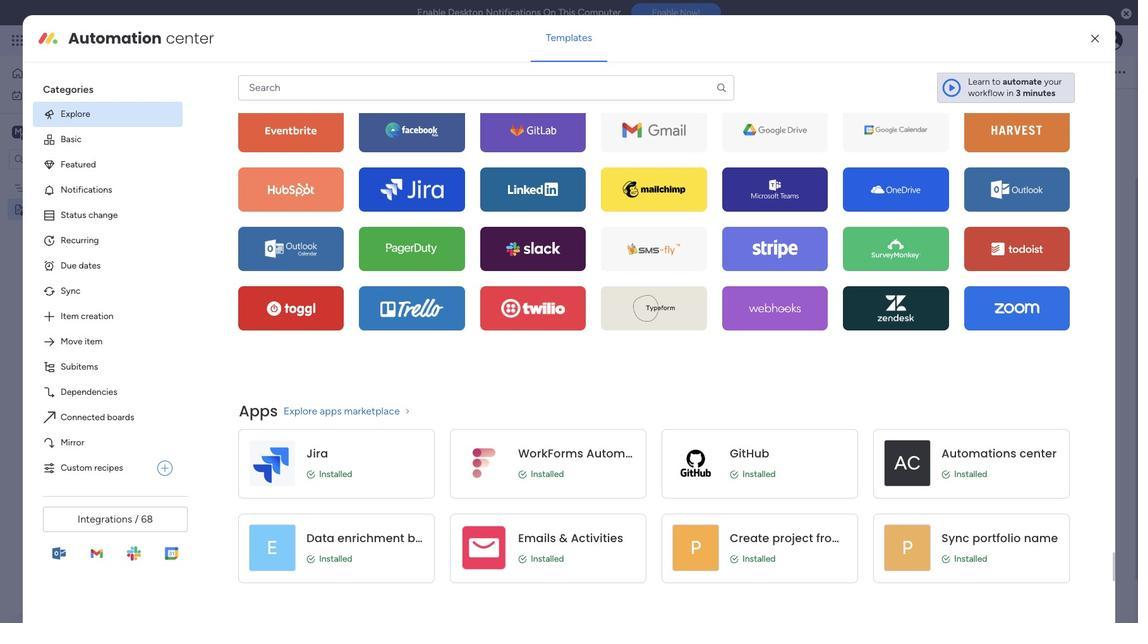 Task type: describe. For each thing, give the bounding box(es) containing it.
notifications inside "notifications" option
[[61, 185, 112, 195]]

installed for emails & activities
[[531, 554, 564, 564]]

Search in workspace field
[[27, 152, 106, 166]]

1 image
[[460, 94, 464, 97]]

workforms
[[519, 445, 584, 461]]

data
[[307, 530, 335, 546]]

finish for finish these notes
[[479, 239, 503, 251]]

custom recipes
[[61, 463, 123, 474]]

ac
[[895, 452, 921, 475]]

installed for jira
[[319, 469, 353, 480]]

learn
[[969, 76, 991, 87]]

these
[[506, 239, 531, 251]]

explore option
[[33, 102, 183, 127]]

checklist image
[[507, 66, 519, 78]]

sync for sync
[[61, 286, 81, 297]]

desktop
[[448, 7, 484, 18]]

status change option
[[33, 203, 183, 228]]

2 automations from the left
[[942, 445, 1017, 461]]

status
[[61, 210, 86, 221]]

Search for a column type search field
[[238, 75, 735, 100]]

see plans image
[[210, 33, 221, 48]]

due
[[61, 260, 77, 271]]

sync for sync portfolio name
[[942, 530, 970, 546]]

center for automations center
[[1020, 445, 1058, 461]]

e
[[267, 537, 278, 559]]

notes
[[30, 204, 54, 215]]

home image
[[11, 67, 24, 80]]

1 p from the left
[[691, 537, 702, 559]]

recurring
[[61, 235, 99, 246]]

custom
[[61, 463, 92, 474]]

/
[[135, 513, 139, 525]]

enable for enable now!
[[652, 8, 679, 18]]

main workspace
[[29, 126, 104, 138]]

sync option
[[33, 279, 183, 304]]

your
[[1045, 76, 1063, 87]]

0 horizontal spatial ✨
[[191, 155, 202, 166]]

change
[[89, 210, 118, 221]]

work for monday
[[102, 33, 125, 47]]

name
[[1025, 530, 1059, 546]]

📋
[[191, 175, 202, 186]]

recipes
[[94, 463, 123, 474]]

workspace selection element
[[12, 124, 106, 141]]

apps
[[320, 405, 342, 417]]

learn to automate
[[969, 76, 1043, 87]]

basic option
[[33, 127, 183, 152]]

automate
[[1004, 76, 1043, 87]]

activities
[[571, 530, 624, 546]]

my
[[28, 89, 40, 100]]

marketplace
[[344, 405, 400, 417]]

my work
[[28, 89, 61, 100]]

normal text
[[313, 66, 360, 77]]

in
[[1007, 88, 1014, 99]]

boards
[[107, 412, 134, 423]]

custom recipes option
[[33, 456, 152, 481]]

data enrichment by crunchbase
[[307, 530, 497, 546]]

1 horizontal spatial priorities
[[463, 280, 513, 295]]

workspace
[[54, 126, 104, 138]]

📂 today
[[446, 215, 500, 230]]

templates button
[[531, 23, 608, 53]]

explore apps marketplace link
[[284, 405, 413, 418]]

featured
[[61, 159, 96, 170]]

sync portfolio name
[[942, 530, 1059, 546]]

share button
[[1050, 62, 1102, 82]]

apps
[[239, 401, 278, 421]]

minutes
[[1024, 88, 1056, 99]]

computer
[[578, 7, 621, 18]]

enrichment
[[338, 530, 405, 546]]

categories list box
[[33, 73, 193, 481]]

style
[[538, 66, 558, 77]]

marketing
[[30, 182, 69, 193]]

📂
[[446, 215, 460, 230]]

dependencies
[[61, 387, 117, 398]]

connected boards
[[61, 412, 134, 423]]

enable now!
[[652, 8, 701, 18]]

dates
[[79, 260, 101, 271]]

github
[[730, 445, 770, 461]]

emails
[[519, 530, 557, 546]]

due dates
[[61, 260, 101, 271]]

my work button
[[8, 85, 136, 105]]

tasks
[[248, 175, 270, 186]]

search image
[[717, 82, 728, 94]]

style button
[[532, 61, 564, 83]]

0 vertical spatial notifications
[[486, 7, 541, 18]]

workforms automations
[[519, 445, 662, 461]]

1 automations from the left
[[587, 445, 662, 461]]

lottie animation element
[[0, 496, 161, 624]]

jira
[[307, 445, 328, 461]]

m
[[15, 126, 22, 137]]

emails & activities
[[519, 530, 624, 546]]



Task type: vqa. For each thing, say whether or not it's contained in the screenshot.
topmost work
yes



Task type: locate. For each thing, give the bounding box(es) containing it.
now!
[[681, 8, 701, 18]]

categories heading
[[33, 73, 183, 102]]

move
[[61, 336, 83, 347]]

1 vertical spatial sync
[[942, 530, 970, 546]]

1 vertical spatial for
[[516, 280, 533, 295]]

integrations / 68 button
[[43, 507, 188, 532]]

v2 ellipsis image
[[1115, 64, 1126, 80]]

automation  center image
[[38, 28, 58, 49]]

portfolio
[[973, 530, 1022, 546]]

✨ priorities for the week up 📋 upcoming tasks
[[191, 155, 295, 166]]

0 horizontal spatial explore
[[61, 109, 90, 119]]

explore left apps
[[284, 405, 318, 417]]

1 vertical spatial work
[[42, 89, 61, 100]]

kendall parks image
[[1104, 30, 1124, 51]]

1 horizontal spatial the
[[536, 280, 555, 295]]

center
[[166, 28, 214, 49], [1020, 445, 1058, 461]]

to
[[993, 76, 1001, 87]]

finish report
[[479, 414, 534, 426]]

explore up the workspace
[[61, 109, 90, 119]]

1 horizontal spatial work
[[102, 33, 125, 47]]

undo ⌘+z image
[[239, 66, 250, 78]]

board activity image
[[965, 65, 980, 80]]

0 vertical spatial work
[[102, 33, 125, 47]]

on
[[544, 7, 556, 18]]

integrations
[[78, 513, 132, 525]]

dependencies option
[[33, 380, 183, 405]]

basic
[[61, 134, 82, 145]]

featured option
[[33, 152, 183, 178]]

1 horizontal spatial ✨
[[446, 280, 460, 295]]

✨ priorities for the week up finish presentations at the left of the page
[[446, 280, 588, 295]]

select product image
[[11, 34, 24, 47]]

explore inside explore option
[[61, 109, 90, 119]]

0 horizontal spatial for
[[243, 155, 255, 166]]

1 vertical spatial the
[[536, 280, 555, 295]]

private board image
[[13, 203, 25, 215]]

connected boards option
[[33, 405, 183, 431]]

finish these notes
[[479, 239, 559, 251]]

0 vertical spatial finish
[[479, 239, 503, 251]]

option
[[0, 176, 161, 179]]

📋 upcoming tasks
[[191, 175, 270, 186]]

1 horizontal spatial p
[[903, 537, 914, 559]]

workspace image
[[12, 125, 25, 139]]

by
[[408, 530, 422, 546]]

1
[[463, 135, 467, 147]]

68
[[141, 513, 153, 525]]

enable for enable desktop notifications on this computer
[[417, 7, 446, 18]]

explore for explore apps marketplace
[[284, 405, 318, 417]]

0 horizontal spatial the
[[257, 155, 271, 166]]

installed for sync portfolio name
[[955, 554, 988, 564]]

management
[[128, 33, 196, 47]]

0 vertical spatial for
[[243, 155, 255, 166]]

subitems option
[[33, 355, 183, 380]]

lottie animation image
[[0, 496, 161, 624]]

automations
[[587, 445, 662, 461], [942, 445, 1017, 461]]

0 horizontal spatial automations
[[587, 445, 662, 461]]

for up tasks
[[243, 155, 255, 166]]

the
[[257, 155, 271, 166], [536, 280, 555, 295]]

0 horizontal spatial sync
[[61, 286, 81, 297]]

1 vertical spatial explore
[[284, 405, 318, 417]]

0 vertical spatial ✨ priorities for the week
[[191, 155, 295, 166]]

priorities
[[204, 155, 241, 166], [463, 280, 513, 295]]

0 vertical spatial priorities
[[204, 155, 241, 166]]

1 vertical spatial ✨ priorities for the week
[[446, 280, 588, 295]]

plan
[[71, 182, 88, 193]]

automation
[[68, 28, 162, 49]]

0 vertical spatial center
[[166, 28, 214, 49]]

priorities up finish presentations at the left of the page
[[463, 280, 513, 295]]

work right monday
[[102, 33, 125, 47]]

0 horizontal spatial p
[[691, 537, 702, 559]]

0 horizontal spatial ✨ priorities for the week
[[191, 155, 295, 166]]

your workflow in
[[969, 76, 1063, 99]]

share
[[1074, 66, 1097, 77]]

installed for workforms automations
[[531, 469, 564, 480]]

1 horizontal spatial for
[[516, 280, 533, 295]]

monday
[[56, 33, 100, 47]]

finish left report
[[479, 414, 503, 426]]

move item
[[61, 336, 102, 347]]

recurring option
[[33, 228, 183, 254]]

automation center
[[68, 28, 214, 49]]

installed
[[319, 469, 353, 480], [531, 469, 564, 480], [743, 469, 776, 480], [955, 469, 988, 480], [319, 554, 353, 564], [531, 554, 564, 564], [743, 554, 776, 564], [955, 554, 988, 564]]

notifications up status change
[[61, 185, 112, 195]]

work inside button
[[42, 89, 61, 100]]

sync inside option
[[61, 286, 81, 297]]

notifications left on
[[486, 7, 541, 18]]

today
[[463, 215, 497, 230]]

1 vertical spatial priorities
[[463, 280, 513, 295]]

enable inside button
[[652, 8, 679, 18]]

0 vertical spatial ✨
[[191, 155, 202, 166]]

subitems
[[61, 362, 98, 372]]

mirror option
[[33, 431, 183, 456]]

creation
[[81, 311, 114, 322]]

explore
[[61, 109, 90, 119], [284, 405, 318, 417]]

installed for automations center
[[955, 469, 988, 480]]

enable now! button
[[632, 3, 721, 22]]

enable desktop notifications on this computer
[[417, 7, 621, 18]]

3 minutes
[[1017, 88, 1056, 99]]

0 horizontal spatial enable
[[417, 7, 446, 18]]

1 horizontal spatial automations
[[942, 445, 1017, 461]]

3 finish from the top
[[479, 414, 503, 426]]

report
[[506, 414, 534, 426]]

due dates option
[[33, 254, 183, 279]]

0 horizontal spatial center
[[166, 28, 214, 49]]

text
[[344, 66, 360, 77]]

marketing plan
[[30, 182, 88, 193]]

0 horizontal spatial work
[[42, 89, 61, 100]]

for
[[243, 155, 255, 166], [516, 280, 533, 295]]

1 vertical spatial ✨
[[446, 280, 460, 295]]

work
[[102, 33, 125, 47], [42, 89, 61, 100]]

item creation option
[[33, 304, 183, 329]]

installed for github
[[743, 469, 776, 480]]

explore apps marketplace
[[284, 405, 400, 417]]

1 horizontal spatial enable
[[652, 8, 679, 18]]

sync
[[61, 286, 81, 297], [942, 530, 970, 546]]

notifications
[[486, 7, 541, 18], [61, 185, 112, 195]]

0 horizontal spatial priorities
[[204, 155, 241, 166]]

1 vertical spatial notifications
[[61, 185, 112, 195]]

dapulse close image
[[1122, 8, 1133, 20]]

&
[[560, 530, 568, 546]]

explore for explore
[[61, 109, 90, 119]]

1 horizontal spatial week
[[558, 280, 588, 295]]

main
[[29, 126, 51, 138]]

1 horizontal spatial center
[[1020, 445, 1058, 461]]

mention image
[[576, 65, 588, 78]]

2 vertical spatial finish
[[479, 414, 503, 426]]

mirror
[[61, 438, 84, 448]]

templates
[[546, 32, 593, 44]]

1 horizontal spatial sync
[[942, 530, 970, 546]]

1 vertical spatial week
[[558, 280, 588, 295]]

week
[[273, 155, 295, 166], [558, 280, 588, 295]]

finish presentations
[[479, 304, 568, 316]]

1 horizontal spatial explore
[[284, 405, 318, 417]]

installed for data enrichment by crunchbase
[[319, 554, 353, 564]]

center for automation center
[[166, 28, 214, 49]]

0 vertical spatial explore
[[61, 109, 90, 119]]

3
[[1017, 88, 1022, 99]]

integrations / 68
[[78, 513, 153, 525]]

sync left portfolio
[[942, 530, 970, 546]]

0 vertical spatial week
[[273, 155, 295, 166]]

0 vertical spatial the
[[257, 155, 271, 166]]

0 horizontal spatial notifications
[[61, 185, 112, 195]]

✨ priorities for the week
[[191, 155, 295, 166], [446, 280, 588, 295]]

connected
[[61, 412, 105, 423]]

explore inside explore apps marketplace link
[[284, 405, 318, 417]]

item
[[85, 336, 102, 347]]

list box containing marketing plan
[[0, 175, 161, 391]]

finish left presentations
[[479, 304, 503, 316]]

1 vertical spatial center
[[1020, 445, 1058, 461]]

crunchbase
[[425, 530, 497, 546]]

notes
[[533, 239, 559, 251]]

automations center
[[942, 445, 1058, 461]]

work right my at the top left of the page
[[42, 89, 61, 100]]

1 vertical spatial finish
[[479, 304, 503, 316]]

for up finish presentations at the left of the page
[[516, 280, 533, 295]]

normal
[[313, 66, 342, 77]]

2 p from the left
[[903, 537, 914, 559]]

2 finish from the top
[[479, 304, 503, 316]]

None search field
[[238, 75, 735, 100]]

sync up the item on the left
[[61, 286, 81, 297]]

1 horizontal spatial ✨ priorities for the week
[[446, 280, 588, 295]]

notifications option
[[33, 178, 183, 203]]

0 vertical spatial sync
[[61, 286, 81, 297]]

priorities up upcoming
[[204, 155, 241, 166]]

monday work management
[[56, 33, 196, 47]]

finish for finish presentations
[[479, 304, 503, 316]]

finish for finish report
[[479, 414, 503, 426]]

list box
[[0, 175, 161, 391]]

0 horizontal spatial week
[[273, 155, 295, 166]]

move item option
[[33, 329, 183, 355]]

work for my
[[42, 89, 61, 100]]

enable left desktop
[[417, 7, 446, 18]]

workflow
[[969, 88, 1005, 99]]

finish down today
[[479, 239, 503, 251]]

the up presentations
[[536, 280, 555, 295]]

enable left now!
[[652, 8, 679, 18]]

upcoming
[[204, 175, 246, 186]]

categories
[[43, 83, 94, 95]]

status change
[[61, 210, 118, 221]]

1 finish from the top
[[479, 239, 503, 251]]

layout image
[[435, 66, 446, 78]]

numbered list image
[[486, 66, 497, 78]]

item
[[61, 311, 79, 322]]

the up tasks
[[257, 155, 271, 166]]

bulleted list image
[[464, 66, 476, 78]]

this
[[559, 7, 576, 18]]

1 horizontal spatial notifications
[[486, 7, 541, 18]]



